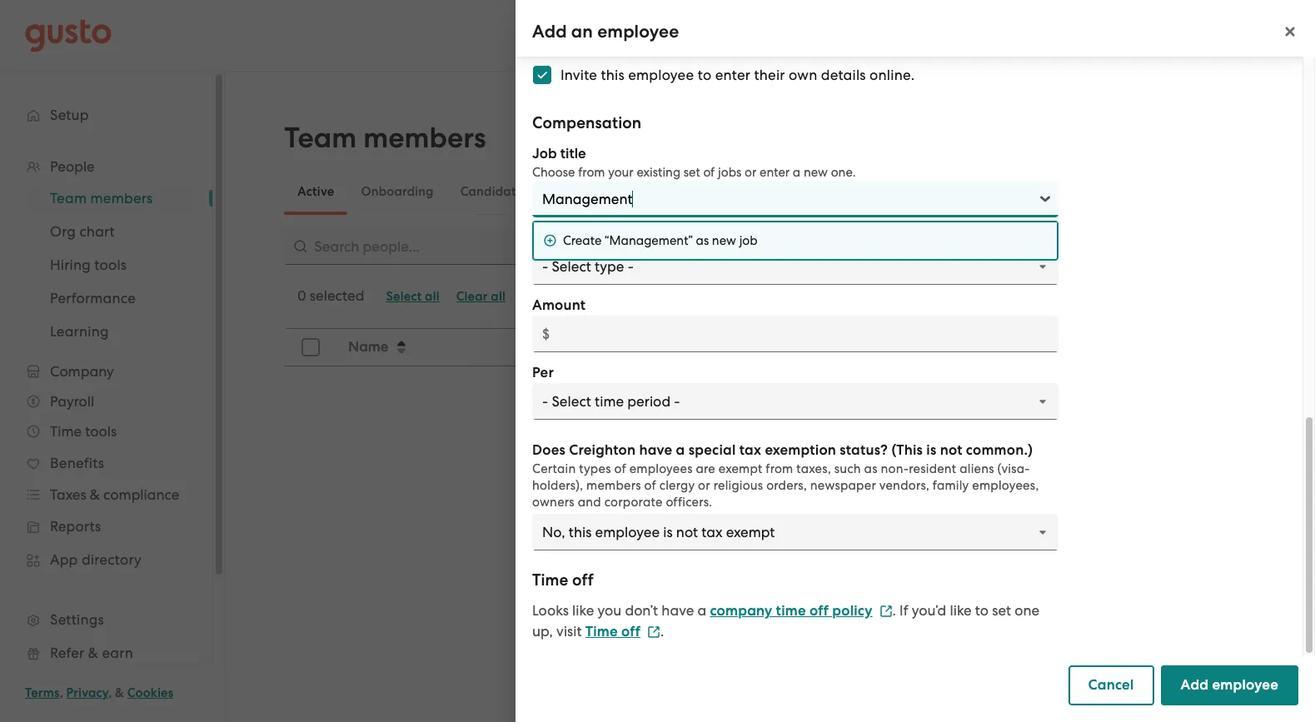 Task type: vqa. For each thing, say whether or not it's contained in the screenshot.
Fri
no



Task type: describe. For each thing, give the bounding box(es) containing it.
terms link
[[25, 686, 60, 701]]

new inside option
[[712, 233, 737, 248]]

offboarding button
[[542, 172, 644, 212]]

create "management" as new job option
[[534, 222, 1057, 259]]

type for employee type
[[602, 229, 632, 247]]

active button
[[284, 172, 348, 212]]

don't
[[625, 602, 658, 619]]

1 , from the left
[[60, 686, 63, 701]]

no
[[732, 518, 752, 535]]

invite
[[561, 67, 598, 83]]

privacy
[[66, 686, 108, 701]]

an
[[572, 21, 593, 42]]

this
[[601, 67, 625, 83]]

account menu element
[[994, 0, 1291, 71]]

title
[[561, 145, 586, 162]]

department
[[516, 338, 597, 356]]

from inside "does creighton have a special tax exemption status? (this is not common.) certain types of employees are exempt from taxes, such as non-resident aliens (visa- holders), members of clergy or religious orders, newspaper vendors, family employees, owners and corporate officers."
[[766, 462, 794, 477]]

corporate
[[605, 495, 663, 510]]

people
[[755, 518, 801, 535]]

0 vertical spatial time off
[[532, 571, 594, 590]]

terms
[[25, 686, 60, 701]]

a inside job title choose from your existing set of jobs or enter a new one.
[[793, 165, 801, 180]]

is
[[927, 442, 937, 459]]

Amount field
[[532, 316, 1059, 352]]

choose
[[532, 165, 575, 180]]

1 like from the left
[[573, 602, 594, 619]]

online.
[[870, 67, 915, 83]]

create
[[563, 233, 602, 248]]

employee type
[[532, 229, 632, 247]]

employment type
[[921, 338, 1037, 356]]

taxes,
[[797, 462, 832, 477]]

select all button
[[378, 283, 448, 310]]

jobs
[[718, 165, 742, 180]]

their
[[755, 67, 786, 83]]

department button
[[506, 330, 755, 365]]

employment type button
[[911, 330, 1231, 365]]

or inside "does creighton have a special tax exemption status? (this is not common.) certain types of employees are exempt from taxes, such as non-resident aliens (visa- holders), members of clergy or religious orders, newspaper vendors, family employees, owners and corporate officers."
[[698, 478, 711, 493]]

employees
[[630, 462, 693, 477]]

owners
[[532, 495, 575, 510]]

0 vertical spatial to
[[698, 67, 712, 83]]

employees,
[[973, 478, 1039, 493]]

types
[[579, 462, 611, 477]]

1 vertical spatial of
[[615, 462, 626, 477]]

offboarding
[[556, 184, 630, 199]]

company
[[710, 602, 773, 620]]

visit
[[557, 623, 582, 640]]

. for . if you'd like to set one up, visit
[[893, 602, 896, 619]]

from inside job title choose from your existing set of jobs or enter a new one.
[[578, 165, 605, 180]]

cookies button
[[127, 683, 174, 703]]

job
[[740, 233, 758, 248]]

select all
[[386, 289, 440, 304]]

tax
[[740, 442, 762, 459]]

family
[[933, 478, 970, 493]]

0 horizontal spatial members
[[364, 121, 486, 155]]

0
[[298, 287, 306, 304]]

aliens
[[960, 462, 995, 477]]

does creighton have a special tax exemption status? (this is not common.) certain types of employees are exempt from taxes, such as non-resident aliens (visa- holders), members of clergy or religious orders, newspaper vendors, family employees, owners and corporate officers.
[[532, 442, 1039, 510]]

employee for this
[[629, 67, 694, 83]]

creighton
[[569, 442, 636, 459]]

Job title field
[[542, 189, 634, 209]]

a inside "does creighton have a special tax exemption status? (this is not common.) certain types of employees are exempt from taxes, such as non-resident aliens (visa- holders), members of clergy or religious orders, newspaper vendors, family employees, owners and corporate officers."
[[676, 442, 685, 459]]

1 vertical spatial time
[[586, 623, 618, 641]]

orders,
[[767, 478, 807, 493]]

new inside job title choose from your existing set of jobs or enter a new one.
[[804, 165, 828, 180]]

add an employee
[[532, 21, 679, 42]]

looks like you don't have a
[[532, 602, 707, 619]]

exemption
[[765, 442, 837, 459]]

opens in a new tab image for company time off policy
[[880, 605, 893, 618]]

holders),
[[532, 478, 583, 493]]

terms , privacy , & cookies
[[25, 686, 174, 701]]

as inside option
[[696, 233, 709, 248]]

Invite this employee to enter their own details online. checkbox
[[524, 57, 561, 93]]

or inside job title choose from your existing set of jobs or enter a new one.
[[745, 165, 757, 180]]

"management"
[[605, 233, 693, 248]]

own
[[789, 67, 818, 83]]

1 vertical spatial have
[[662, 602, 694, 619]]

like inside . if you'd like to set one up, visit
[[950, 602, 972, 619]]

dismissed
[[657, 184, 715, 199]]

create "management" as new job list box
[[532, 221, 1059, 261]]

name button
[[339, 330, 505, 365]]

not
[[940, 442, 963, 459]]

clear all button
[[448, 283, 514, 310]]

have inside "does creighton have a special tax exemption status? (this is not common.) certain types of employees are exempt from taxes, such as non-resident aliens (visa- holders), members of clergy or religious orders, newspaper vendors, family employees, owners and corporate officers."
[[639, 442, 673, 459]]

if
[[900, 602, 909, 619]]

2 vertical spatial a
[[698, 602, 707, 619]]

dismissed button
[[644, 172, 729, 212]]

(this
[[892, 442, 923, 459]]

details
[[821, 67, 866, 83]]

newspaper
[[811, 478, 877, 493]]

time
[[776, 602, 806, 620]]

job
[[532, 145, 557, 162]]

team
[[284, 121, 357, 155]]

invite this employee to enter their own details online.
[[561, 67, 915, 83]]

such
[[835, 462, 861, 477]]

cancel
[[1089, 677, 1135, 694]]

vendors,
[[880, 478, 930, 493]]

candidates button
[[447, 172, 542, 212]]

compensation
[[532, 113, 642, 132]]

members inside "does creighton have a special tax exemption status? (this is not common.) certain types of employees are exempt from taxes, such as non-resident aliens (visa- holders), members of clergy or religious orders, newspaper vendors, family employees, owners and corporate officers."
[[587, 478, 641, 493]]

one.
[[831, 165, 856, 180]]

found
[[805, 518, 844, 535]]

does
[[532, 442, 566, 459]]



Task type: locate. For each thing, give the bounding box(es) containing it.
1 horizontal spatial new
[[804, 165, 828, 180]]

2 vertical spatial off
[[622, 623, 641, 641]]

0 horizontal spatial a
[[676, 442, 685, 459]]

type right "employment"
[[1007, 338, 1037, 356]]

add for add employee
[[1181, 677, 1209, 694]]

1 horizontal spatial enter
[[760, 165, 790, 180]]

a up the 'employees'
[[676, 442, 685, 459]]

Search people... field
[[284, 228, 684, 265]]

opens in a new tab image for time off
[[648, 626, 661, 639]]

. inside . if you'd like to set one up, visit
[[893, 602, 896, 619]]

opens in a new tab image
[[880, 605, 893, 618], [648, 626, 661, 639]]

1 horizontal spatial .
[[893, 602, 896, 619]]

time off down "you"
[[586, 623, 641, 641]]

or
[[745, 165, 757, 180], [698, 478, 711, 493]]

opens in a new tab image inside company time off policy link
[[880, 605, 893, 618]]

0 horizontal spatial new
[[712, 233, 737, 248]]

from up offboarding
[[578, 165, 605, 180]]

onboarding
[[361, 184, 434, 199]]

certain
[[532, 462, 576, 477]]

0 horizontal spatial .
[[661, 623, 664, 640]]

per
[[532, 364, 554, 382]]

0 vertical spatial members
[[364, 121, 486, 155]]

0 horizontal spatial ,
[[60, 686, 63, 701]]

1 vertical spatial time off
[[586, 623, 641, 641]]

1 vertical spatial new
[[712, 233, 737, 248]]

set up dismissed
[[684, 165, 701, 180]]

enter right jobs
[[760, 165, 790, 180]]

like up visit on the left bottom of the page
[[573, 602, 594, 619]]

0 vertical spatial .
[[893, 602, 896, 619]]

employee inside button
[[1213, 677, 1279, 694]]

0 vertical spatial enter
[[716, 67, 751, 83]]

up,
[[532, 623, 553, 640]]

from
[[578, 165, 605, 180], [766, 462, 794, 477]]

from up orders,
[[766, 462, 794, 477]]

have right don't
[[662, 602, 694, 619]]

time off up looks
[[532, 571, 594, 590]]

2 , from the left
[[108, 686, 112, 701]]

to inside . if you'd like to set one up, visit
[[976, 602, 989, 619]]

, left privacy link
[[60, 686, 63, 701]]

candidates
[[461, 184, 529, 199]]

0 horizontal spatial from
[[578, 165, 605, 180]]

, left &
[[108, 686, 112, 701]]

team members tab list
[[284, 168, 1245, 215]]

and
[[578, 495, 601, 510]]

1 vertical spatial members
[[587, 478, 641, 493]]

clergy
[[660, 478, 695, 493]]

. for .
[[661, 623, 664, 640]]

no people found
[[732, 518, 844, 535]]

1 horizontal spatial like
[[950, 602, 972, 619]]

of left jobs
[[704, 165, 715, 180]]

a
[[793, 165, 801, 180], [676, 442, 685, 459], [698, 602, 707, 619]]

.
[[893, 602, 896, 619], [661, 623, 664, 640]]

religious
[[714, 478, 764, 493]]

team members
[[284, 121, 486, 155]]

1 horizontal spatial or
[[745, 165, 757, 180]]

members up onboarding
[[364, 121, 486, 155]]

home image
[[25, 19, 112, 52]]

company time off policy
[[710, 602, 873, 620]]

1 vertical spatial as
[[865, 462, 878, 477]]

you
[[598, 602, 622, 619]]

common.)
[[966, 442, 1033, 459]]

off
[[573, 571, 594, 590], [810, 602, 829, 620], [622, 623, 641, 641]]

existing
[[637, 165, 681, 180]]

0 vertical spatial type
[[602, 229, 632, 247]]

privacy link
[[66, 686, 108, 701]]

employee
[[598, 21, 679, 42], [629, 67, 694, 83], [1213, 677, 1279, 694]]

0 vertical spatial a
[[793, 165, 801, 180]]

type
[[602, 229, 632, 247], [1007, 338, 1037, 356]]

&
[[115, 686, 124, 701]]

1 horizontal spatial opens in a new tab image
[[880, 605, 893, 618]]

or down are
[[698, 478, 711, 493]]

1 vertical spatial enter
[[760, 165, 790, 180]]

0 vertical spatial time
[[532, 571, 569, 590]]

like
[[573, 602, 594, 619], [950, 602, 972, 619]]

2 vertical spatial of
[[645, 478, 657, 493]]

set inside job title choose from your existing set of jobs or enter a new one.
[[684, 165, 701, 180]]

active
[[298, 184, 334, 199]]

to
[[698, 67, 712, 83], [976, 602, 989, 619]]

0 vertical spatial or
[[745, 165, 757, 180]]

officers.
[[666, 495, 713, 510]]

create "management" as new job
[[563, 233, 758, 248]]

1 vertical spatial opens in a new tab image
[[648, 626, 661, 639]]

1 vertical spatial or
[[698, 478, 711, 493]]

0 horizontal spatial or
[[698, 478, 711, 493]]

as down status? at the bottom right of page
[[865, 462, 878, 477]]

0 vertical spatial have
[[639, 442, 673, 459]]

to left their
[[698, 67, 712, 83]]

1 vertical spatial .
[[661, 623, 664, 640]]

,
[[60, 686, 63, 701], [108, 686, 112, 701]]

type inside button
[[1007, 338, 1037, 356]]

. if you'd like to set one up, visit
[[532, 602, 1040, 640]]

special
[[689, 442, 736, 459]]

all right clear
[[491, 289, 506, 304]]

1 horizontal spatial set
[[993, 602, 1012, 619]]

2 all from the left
[[491, 289, 506, 304]]

name
[[349, 338, 389, 356]]

all right select
[[425, 289, 440, 304]]

0 horizontal spatial time
[[532, 571, 569, 590]]

off up looks like you don't have a
[[573, 571, 594, 590]]

1 horizontal spatial members
[[587, 478, 641, 493]]

1 horizontal spatial all
[[491, 289, 506, 304]]

0 vertical spatial from
[[578, 165, 605, 180]]

0 horizontal spatial like
[[573, 602, 594, 619]]

job title choose from your existing set of jobs or enter a new one.
[[532, 145, 856, 180]]

0 selected status
[[298, 287, 364, 304]]

1 horizontal spatial as
[[865, 462, 878, 477]]

1 horizontal spatial ,
[[108, 686, 112, 701]]

cookies
[[127, 686, 174, 701]]

as
[[696, 233, 709, 248], [865, 462, 878, 477]]

off down don't
[[622, 623, 641, 641]]

new left one.
[[804, 165, 828, 180]]

. left if
[[893, 602, 896, 619]]

have
[[639, 442, 673, 459], [662, 602, 694, 619]]

0 vertical spatial set
[[684, 165, 701, 180]]

0 vertical spatial new
[[804, 165, 828, 180]]

add employee
[[1181, 677, 1279, 694]]

2 like from the left
[[950, 602, 972, 619]]

amount
[[532, 297, 586, 314]]

opens in a new tab image inside time off link
[[648, 626, 661, 639]]

. down looks like you don't have a
[[661, 623, 664, 640]]

1 vertical spatial set
[[993, 602, 1012, 619]]

of down the 'employees'
[[645, 478, 657, 493]]

2 horizontal spatial off
[[810, 602, 829, 620]]

enter left their
[[716, 67, 751, 83]]

all for clear all
[[491, 289, 506, 304]]

0 vertical spatial opens in a new tab image
[[880, 605, 893, 618]]

looks
[[532, 602, 569, 619]]

1 vertical spatial a
[[676, 442, 685, 459]]

off right the time
[[810, 602, 829, 620]]

type for employment type
[[1007, 338, 1037, 356]]

time up looks
[[532, 571, 569, 590]]

1 horizontal spatial time
[[586, 623, 618, 641]]

add for add an employee
[[532, 21, 567, 42]]

0 vertical spatial of
[[704, 165, 715, 180]]

like right you'd
[[950, 602, 972, 619]]

type inside add a team member drawer dialog
[[602, 229, 632, 247]]

set inside . if you'd like to set one up, visit
[[993, 602, 1012, 619]]

1 horizontal spatial to
[[976, 602, 989, 619]]

1 horizontal spatial a
[[698, 602, 707, 619]]

0 horizontal spatial as
[[696, 233, 709, 248]]

of right types
[[615, 462, 626, 477]]

0 horizontal spatial off
[[573, 571, 594, 590]]

status?
[[840, 442, 888, 459]]

a left one.
[[793, 165, 801, 180]]

0 horizontal spatial of
[[615, 462, 626, 477]]

selected
[[310, 287, 364, 304]]

employee for an
[[598, 21, 679, 42]]

of
[[704, 165, 715, 180], [615, 462, 626, 477], [645, 478, 657, 493]]

2 horizontal spatial of
[[704, 165, 715, 180]]

type down job title 'field' in the top left of the page
[[602, 229, 632, 247]]

of inside job title choose from your existing set of jobs or enter a new one.
[[704, 165, 715, 180]]

are
[[696, 462, 716, 477]]

time down "you"
[[586, 623, 618, 641]]

0 vertical spatial employee
[[598, 21, 679, 42]]

2 horizontal spatial a
[[793, 165, 801, 180]]

add a team member drawer dialog
[[516, 0, 1316, 722]]

or right jobs
[[745, 165, 757, 180]]

0 horizontal spatial opens in a new tab image
[[648, 626, 661, 639]]

0 horizontal spatial type
[[602, 229, 632, 247]]

exempt
[[719, 462, 763, 477]]

0 selected
[[298, 287, 364, 304]]

one
[[1015, 602, 1040, 619]]

0 horizontal spatial all
[[425, 289, 440, 304]]

clear all
[[456, 289, 506, 304]]

members down types
[[587, 478, 641, 493]]

1 vertical spatial from
[[766, 462, 794, 477]]

new left job
[[712, 233, 737, 248]]

opens in a new tab image left if
[[880, 605, 893, 618]]

1 vertical spatial employee
[[629, 67, 694, 83]]

have up the 'employees'
[[639, 442, 673, 459]]

clear
[[456, 289, 488, 304]]

a left company
[[698, 602, 707, 619]]

(visa-
[[998, 462, 1031, 477]]

1 vertical spatial add
[[1181, 677, 1209, 694]]

all for select all
[[425, 289, 440, 304]]

onboarding button
[[348, 172, 447, 212]]

enter
[[716, 67, 751, 83], [760, 165, 790, 180]]

1 vertical spatial to
[[976, 602, 989, 619]]

0 vertical spatial off
[[573, 571, 594, 590]]

set left one
[[993, 602, 1012, 619]]

1 horizontal spatial from
[[766, 462, 794, 477]]

add inside button
[[1181, 677, 1209, 694]]

0 vertical spatial as
[[696, 233, 709, 248]]

as inside "does creighton have a special tax exemption status? (this is not common.) certain types of employees are exempt from taxes, such as non-resident aliens (visa- holders), members of clergy or religious orders, newspaper vendors, family employees, owners and corporate officers."
[[865, 462, 878, 477]]

0 horizontal spatial to
[[698, 67, 712, 83]]

1 vertical spatial type
[[1007, 338, 1037, 356]]

to left one
[[976, 602, 989, 619]]

employment
[[921, 338, 1003, 356]]

non-
[[881, 462, 909, 477]]

cancel button
[[1069, 666, 1155, 706]]

2 vertical spatial employee
[[1213, 677, 1279, 694]]

resident
[[909, 462, 957, 477]]

time
[[532, 571, 569, 590], [586, 623, 618, 641]]

0 horizontal spatial enter
[[716, 67, 751, 83]]

1 vertical spatial off
[[810, 602, 829, 620]]

new
[[804, 165, 828, 180], [712, 233, 737, 248]]

Select all rows on this page checkbox
[[293, 329, 329, 366]]

as left job
[[696, 233, 709, 248]]

0 vertical spatial add
[[532, 21, 567, 42]]

employee
[[532, 229, 598, 247]]

1 horizontal spatial off
[[622, 623, 641, 641]]

1 all from the left
[[425, 289, 440, 304]]

1 horizontal spatial type
[[1007, 338, 1037, 356]]

0 horizontal spatial set
[[684, 165, 701, 180]]

add employee button
[[1161, 666, 1299, 706]]

you'd
[[912, 602, 947, 619]]

enter inside job title choose from your existing set of jobs or enter a new one.
[[760, 165, 790, 180]]

0 horizontal spatial add
[[532, 21, 567, 42]]

1 horizontal spatial add
[[1181, 677, 1209, 694]]

opens in a new tab image down don't
[[648, 626, 661, 639]]

1 horizontal spatial of
[[645, 478, 657, 493]]



